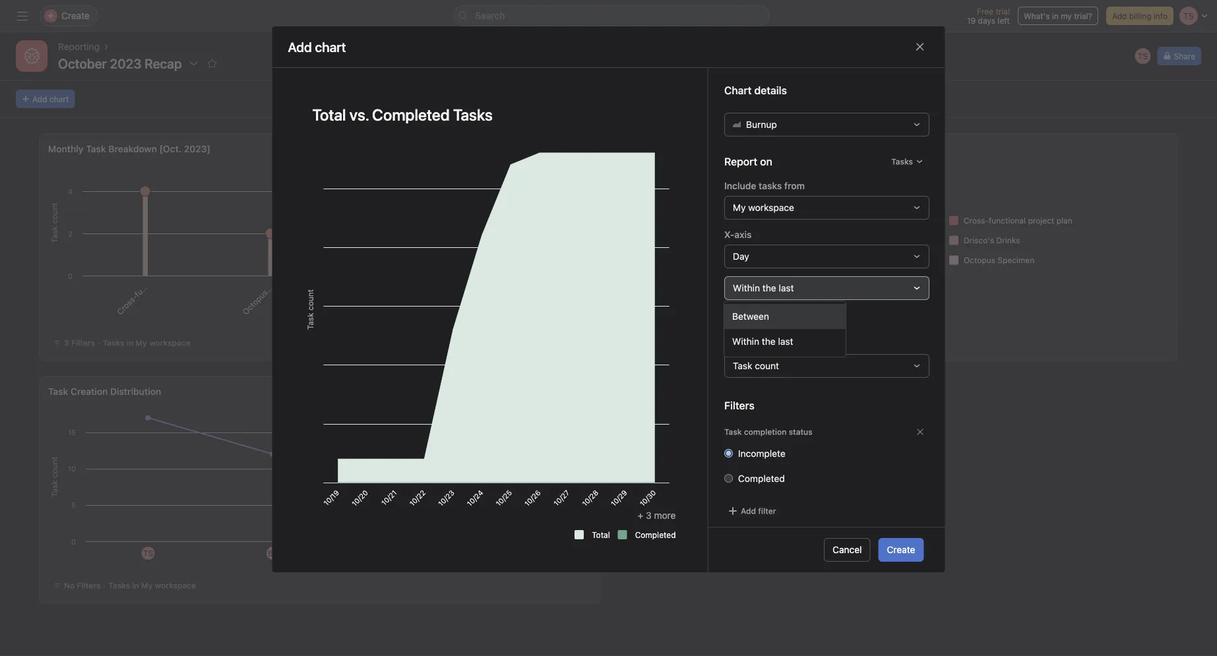 Task type: locate. For each thing, give the bounding box(es) containing it.
last up between menu item
[[778, 283, 794, 294]]

day button
[[724, 245, 929, 269]]

status
[[788, 428, 812, 437]]

within the last
[[733, 283, 794, 294], [732, 336, 793, 347]]

task for task completion status
[[724, 428, 742, 437]]

within
[[733, 283, 760, 294], [732, 336, 759, 347]]

axis up task count
[[734, 339, 751, 350]]

project
[[1028, 216, 1054, 225]]

add for add filter
[[740, 507, 756, 516]]

2 axis from the top
[[734, 339, 751, 350]]

2 horizontal spatial add
[[1112, 11, 1127, 20]]

3
[[64, 338, 69, 348], [646, 510, 652, 521]]

in
[[1052, 11, 1059, 20], [127, 338, 133, 348], [698, 338, 705, 348], [132, 581, 139, 590]]

create button
[[878, 538, 924, 562]]

0 vertical spatial octopus
[[964, 256, 995, 265]]

1 vertical spatial within the last
[[732, 336, 793, 347]]

my up creation distribution
[[136, 338, 147, 348]]

my left y- at the bottom right of the page
[[707, 338, 718, 348]]

1 horizontal spatial ts
[[1138, 51, 1148, 61]]

task inside dropdown button
[[733, 361, 752, 371]]

include
[[724, 181, 756, 191]]

within the last up between
[[733, 283, 794, 294]]

1 vertical spatial within
[[732, 336, 759, 347]]

my inside my workspace dropdown button
[[733, 202, 745, 213]]

task count
[[733, 361, 779, 371]]

in left y- at the bottom right of the page
[[698, 338, 705, 348]]

+ 3 more button
[[638, 510, 676, 521]]

completed
[[738, 473, 785, 484], [635, 530, 676, 540]]

x-
[[724, 229, 734, 240]]

completed down + 3 more
[[635, 530, 676, 540]]

ts inside ts button
[[1138, 51, 1148, 61]]

last
[[778, 283, 794, 294], [778, 336, 793, 347]]

1 vertical spatial completed
[[635, 530, 676, 540]]

1 within the last from the top
[[733, 283, 794, 294]]

completed down incomplete
[[738, 473, 785, 484]]

include tasks from
[[724, 181, 804, 191]]

1 within from the top
[[733, 283, 760, 294]]

october 2023 recap
[[58, 55, 182, 71]]

task up incomplete radio
[[724, 428, 742, 437]]

0 horizontal spatial completed
[[635, 530, 676, 540]]

in for 3 filters
[[127, 338, 133, 348]]

0 vertical spatial within
[[733, 283, 760, 294]]

workspace
[[748, 202, 794, 213], [149, 338, 190, 348], [721, 338, 762, 348], [155, 581, 196, 590]]

1 vertical spatial ts
[[143, 549, 153, 558]]

filters right no
[[77, 581, 101, 590]]

in inside button
[[1052, 11, 1059, 20]]

axis
[[734, 229, 751, 240], [734, 339, 751, 350]]

search button
[[453, 5, 769, 26]]

task for task count
[[733, 361, 752, 371]]

more
[[654, 510, 676, 521]]

1 axis from the top
[[734, 229, 751, 240]]

the up between menu item
[[762, 283, 776, 294]]

tasks button
[[885, 152, 929, 171]]

between
[[732, 311, 769, 322]]

the up count
[[762, 336, 776, 347]]

19
[[967, 16, 976, 25]]

3 right +
[[646, 510, 652, 521]]

a button to remove the filter image
[[916, 428, 924, 436]]

my down include
[[733, 202, 745, 213]]

count
[[755, 361, 779, 371]]

within up between
[[733, 283, 760, 294]]

0 vertical spatial within the last
[[733, 283, 794, 294]]

plan
[[1057, 216, 1072, 225]]

in right 'no filters'
[[132, 581, 139, 590]]

no
[[64, 581, 75, 590]]

Incomplete radio
[[724, 449, 733, 458]]

what's
[[1024, 11, 1050, 20]]

workspace for 1 filter
[[721, 338, 762, 348]]

filter
[[647, 338, 666, 348]]

tasks in my workspace
[[103, 338, 190, 348], [674, 338, 762, 348], [108, 581, 196, 590]]

1 horizontal spatial add
[[740, 507, 756, 516]]

october
[[58, 55, 107, 71]]

my for no filters
[[141, 581, 153, 590]]

2 vertical spatial add
[[740, 507, 756, 516]]

3 filters
[[64, 338, 95, 348]]

[oct. 2023]
[[159, 143, 210, 154]]

chart details
[[724, 84, 787, 97]]

axis for y-
[[734, 339, 751, 350]]

None number field
[[724, 306, 771, 329]]

template
[[367, 285, 398, 316]]

cross-functional project plan
[[964, 216, 1072, 225]]

2 within from the top
[[732, 336, 759, 347]]

ts button
[[1134, 47, 1152, 65]]

free trial 19 days left
[[967, 7, 1010, 25]]

ts
[[1138, 51, 1148, 61], [143, 549, 153, 558]]

task down 3 filters
[[48, 386, 68, 397]]

task completion status
[[724, 428, 812, 437]]

completion
[[744, 428, 786, 437]]

last down between menu item
[[778, 336, 793, 347]]

workspace for no filters
[[155, 581, 196, 590]]

task
[[86, 143, 106, 154], [733, 361, 752, 371], [48, 386, 68, 397], [724, 428, 742, 437]]

1 vertical spatial axis
[[734, 339, 751, 350]]

filters up completion
[[724, 400, 754, 412]]

2 vertical spatial filters
[[77, 581, 101, 590]]

my
[[733, 202, 745, 213], [136, 338, 147, 348], [707, 338, 718, 348], [141, 581, 153, 590]]

filters for creation distribution
[[77, 581, 101, 590]]

+ 3 more
[[638, 510, 676, 521]]

0 vertical spatial completed
[[738, 473, 785, 484]]

trial
[[996, 7, 1010, 16]]

days
[[978, 16, 995, 25]]

0 horizontal spatial specimen
[[264, 260, 297, 293]]

bk
[[268, 549, 278, 558]]

report on
[[724, 155, 772, 168]]

y-axis
[[724, 339, 751, 350]]

in right 3 filters
[[127, 338, 133, 348]]

within the last up count
[[732, 336, 793, 347]]

cancel
[[833, 545, 862, 555]]

add left chart
[[32, 94, 47, 104]]

0 horizontal spatial add
[[32, 94, 47, 104]]

brain image
[[24, 48, 40, 64]]

filters
[[71, 338, 95, 348], [724, 400, 754, 412], [77, 581, 101, 590]]

within the last button
[[724, 276, 929, 300]]

1 vertical spatial 3
[[646, 510, 652, 521]]

0 horizontal spatial 3
[[64, 338, 69, 348]]

0 vertical spatial 3
[[64, 338, 69, 348]]

my workspace
[[733, 202, 794, 213]]

creation distribution
[[71, 386, 161, 397]]

0 vertical spatial last
[[778, 283, 794, 294]]

share
[[1174, 51, 1195, 61]]

task down y-axis
[[733, 361, 752, 371]]

0 horizontal spatial ts
[[143, 549, 153, 558]]

1 horizontal spatial octopus
[[964, 256, 995, 265]]

filters up task creation distribution
[[71, 338, 95, 348]]

my right 'no filters'
[[141, 581, 153, 590]]

workspace for 3 filters
[[149, 338, 190, 348]]

tasks
[[891, 157, 913, 166], [103, 338, 124, 348], [674, 338, 696, 348], [108, 581, 130, 590]]

i
[[393, 282, 401, 290]]

0 vertical spatial filters
[[71, 338, 95, 348]]

Completed radio
[[724, 474, 733, 483]]

octopus
[[964, 256, 995, 265], [240, 288, 269, 317]]

0 vertical spatial add
[[1112, 11, 1127, 20]]

show options image
[[188, 58, 199, 69]]

0 vertical spatial ts
[[1138, 51, 1148, 61]]

1 vertical spatial add
[[32, 94, 47, 104]]

0 horizontal spatial octopus
[[240, 288, 269, 317]]

axis up day
[[734, 229, 751, 240]]

incomplete
[[738, 448, 785, 459]]

add inside dropdown button
[[740, 507, 756, 516]]

left
[[998, 16, 1010, 25]]

reporting
[[58, 41, 100, 52]]

0 vertical spatial the
[[762, 283, 776, 294]]

0 vertical spatial axis
[[734, 229, 751, 240]]

within down between
[[732, 336, 759, 347]]

completed for incomplete
[[738, 473, 785, 484]]

add left filter
[[740, 507, 756, 516]]

in left my
[[1052, 11, 1059, 20]]

add
[[1112, 11, 1127, 20], [32, 94, 47, 104], [740, 507, 756, 516]]

1 horizontal spatial completed
[[738, 473, 785, 484]]

the
[[762, 283, 776, 294], [762, 336, 776, 347]]

filter
[[758, 507, 776, 516]]

add left "billing" at the top right of page
[[1112, 11, 1127, 20]]

+
[[638, 510, 643, 521]]

3 up task creation distribution
[[64, 338, 69, 348]]



Task type: vqa. For each thing, say whether or not it's contained in the screenshot.
Hide popup button
no



Task type: describe. For each thing, give the bounding box(es) containing it.
tasks in my workspace for creation distribution
[[108, 581, 196, 590]]

1 vertical spatial octopus
[[240, 288, 269, 317]]

overdue work
[[625, 143, 687, 154]]

share button
[[1157, 47, 1201, 65]]

1 horizontal spatial 3
[[646, 510, 652, 521]]

monthly task breakdown [oct. 2023]
[[48, 143, 210, 154]]

total
[[592, 530, 610, 540]]

info
[[1154, 11, 1168, 20]]

tasks for 1 filter
[[674, 338, 696, 348]]

within inside dropdown button
[[733, 283, 760, 294]]

add chart
[[288, 39, 346, 54]]

my
[[1061, 11, 1072, 20]]

within the last inside dropdown button
[[733, 283, 794, 294]]

in for 1 filter
[[698, 338, 705, 348]]

filters for task
[[71, 338, 95, 348]]

y-
[[724, 339, 734, 350]]

add chart
[[32, 94, 69, 104]]

reporting link
[[58, 40, 100, 54]]

day
[[733, 251, 749, 262]]

close image
[[915, 42, 925, 52]]

2023 recap
[[110, 55, 182, 71]]

1 vertical spatial last
[[778, 336, 793, 347]]

0 horizontal spatial octopus specimen
[[240, 260, 297, 317]]

tasks for no filters
[[108, 581, 130, 590]]

add to starred image
[[207, 58, 217, 69]]

burnup button
[[724, 113, 929, 137]]

task count button
[[724, 354, 929, 378]]

template i
[[367, 282, 401, 316]]

cancel button
[[824, 538, 870, 562]]

task creation distribution
[[48, 386, 161, 397]]

burnup
[[746, 119, 777, 130]]

billing
[[1129, 11, 1151, 20]]

1 horizontal spatial specimen
[[998, 256, 1034, 265]]

add billing info button
[[1106, 7, 1174, 25]]

task right 'monthly'
[[86, 143, 106, 154]]

from
[[784, 181, 804, 191]]

1 filter
[[641, 338, 666, 348]]

x-axis
[[724, 229, 751, 240]]

my workspace button
[[724, 196, 929, 220]]

in for no filters
[[132, 581, 139, 590]]

1
[[641, 338, 645, 348]]

tasks
[[758, 181, 782, 191]]

what's in my trial? button
[[1018, 7, 1098, 25]]

what's in my trial?
[[1024, 11, 1092, 20]]

the inside dropdown button
[[762, 283, 776, 294]]

task for task creation distribution
[[48, 386, 68, 397]]

add filter
[[740, 507, 776, 516]]

completed for total
[[635, 530, 676, 540]]

tasks inside dropdown button
[[891, 157, 913, 166]]

free
[[977, 7, 993, 16]]

functional
[[989, 216, 1026, 225]]

my for 1 filter
[[707, 338, 718, 348]]

Total vs. Completed Tasks text field
[[304, 100, 676, 130]]

monthly
[[48, 143, 84, 154]]

chart
[[49, 94, 69, 104]]

1 horizontal spatial octopus specimen
[[964, 256, 1034, 265]]

axis for x-
[[734, 229, 751, 240]]

add billing info
[[1112, 11, 1168, 20]]

tasks for 3 filters
[[103, 338, 124, 348]]

last inside dropdown button
[[778, 283, 794, 294]]

search
[[475, 10, 505, 21]]

2 within the last from the top
[[732, 336, 793, 347]]

1 vertical spatial filters
[[724, 400, 754, 412]]

between menu item
[[724, 304, 846, 329]]

tasks in my workspace for task
[[103, 338, 190, 348]]

add for add billing info
[[1112, 11, 1127, 20]]

workspace inside my workspace dropdown button
[[748, 202, 794, 213]]

drinks
[[996, 236, 1020, 245]]

trial?
[[1074, 11, 1092, 20]]

add chart button
[[16, 90, 75, 108]]

add filter button
[[724, 502, 779, 521]]

create
[[887, 545, 915, 555]]

my for 3 filters
[[136, 338, 147, 348]]

drisco's
[[964, 236, 994, 245]]

cross-
[[964, 216, 989, 225]]

add for add chart
[[32, 94, 47, 104]]

breakdown
[[108, 143, 157, 154]]

1 vertical spatial the
[[762, 336, 776, 347]]

search list box
[[453, 5, 769, 26]]

drisco's drinks
[[964, 236, 1020, 245]]

no filters
[[64, 581, 101, 590]]



